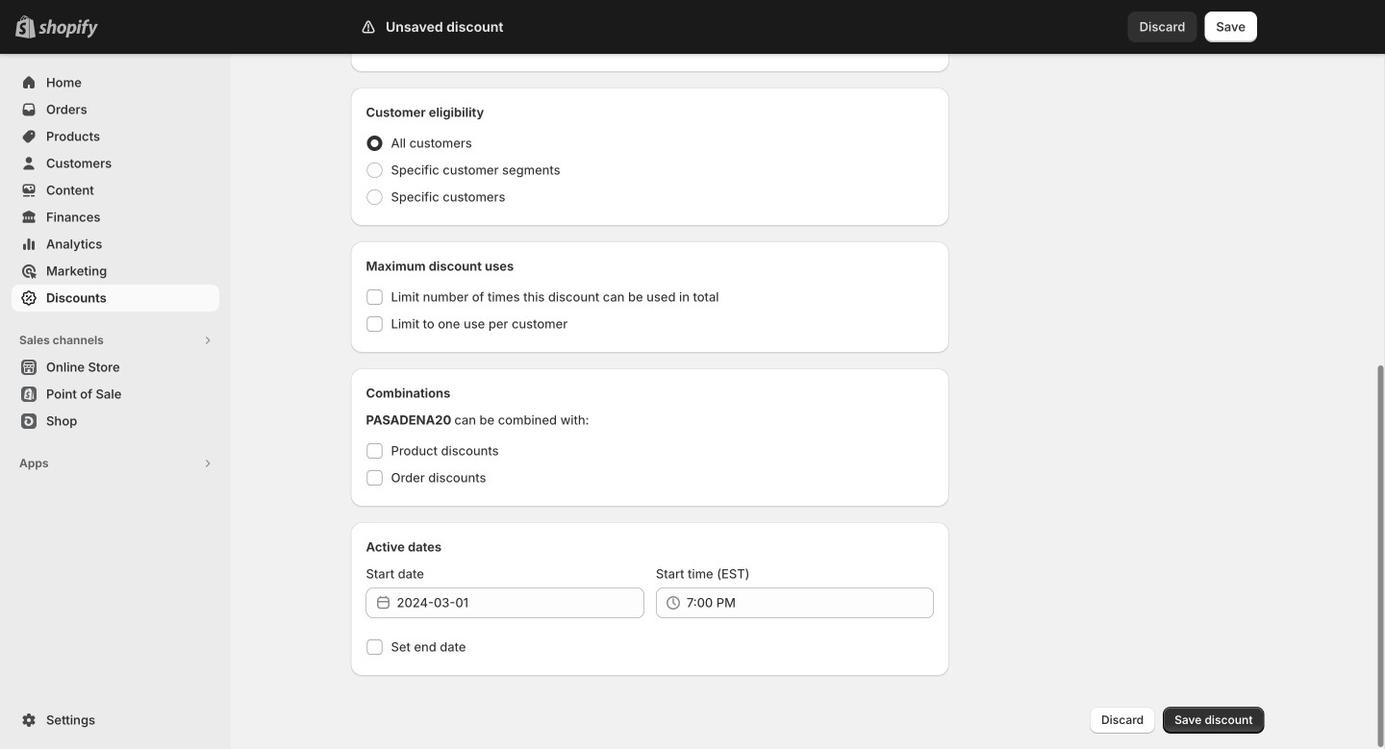 Task type: describe. For each thing, give the bounding box(es) containing it.
shopify image
[[38, 19, 98, 38]]

Enter time text field
[[687, 588, 935, 619]]



Task type: vqa. For each thing, say whether or not it's contained in the screenshot.
the enter time text field at the bottom
yes



Task type: locate. For each thing, give the bounding box(es) containing it.
YYYY-MM-DD text field
[[397, 588, 645, 619]]



